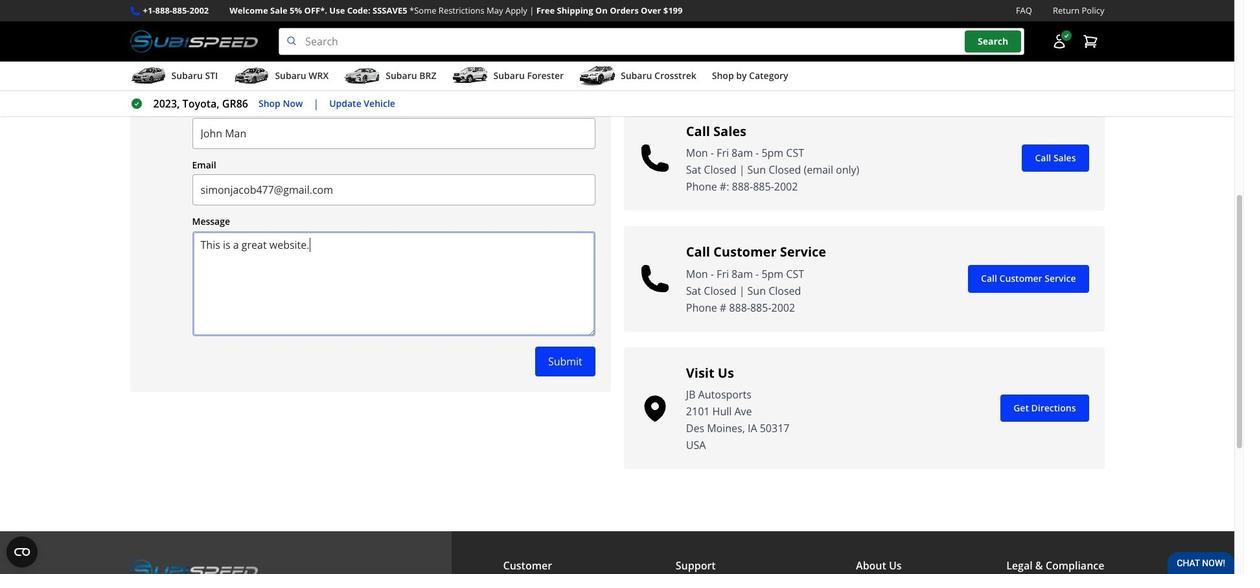 Task type: locate. For each thing, give the bounding box(es) containing it.
2 subispeed logo image from the top
[[130, 557, 258, 574]]

subispeed logo image
[[130, 28, 258, 55], [130, 557, 258, 574]]

open widget image
[[6, 536, 38, 568]]

a subaru brz thumbnail image image
[[344, 66, 381, 86]]

name text field
[[192, 118, 595, 149]]

0 vertical spatial subispeed logo image
[[130, 28, 258, 55]]

a subaru sti thumbnail image image
[[130, 66, 166, 86]]

button image
[[1051, 34, 1067, 49]]

1 vertical spatial subispeed logo image
[[130, 557, 258, 574]]

Message text field
[[192, 231, 595, 336]]



Task type: vqa. For each thing, say whether or not it's contained in the screenshot.
name text box on the top
yes



Task type: describe. For each thing, give the bounding box(es) containing it.
a subaru wrx thumbnail image image
[[234, 66, 270, 86]]

a subaru crosstrek thumbnail image image
[[579, 66, 616, 86]]

search input field
[[279, 28, 1024, 55]]

Email Address text field
[[192, 174, 595, 205]]

1 subispeed logo image from the top
[[130, 28, 258, 55]]

a subaru forester thumbnail image image
[[452, 66, 488, 86]]



